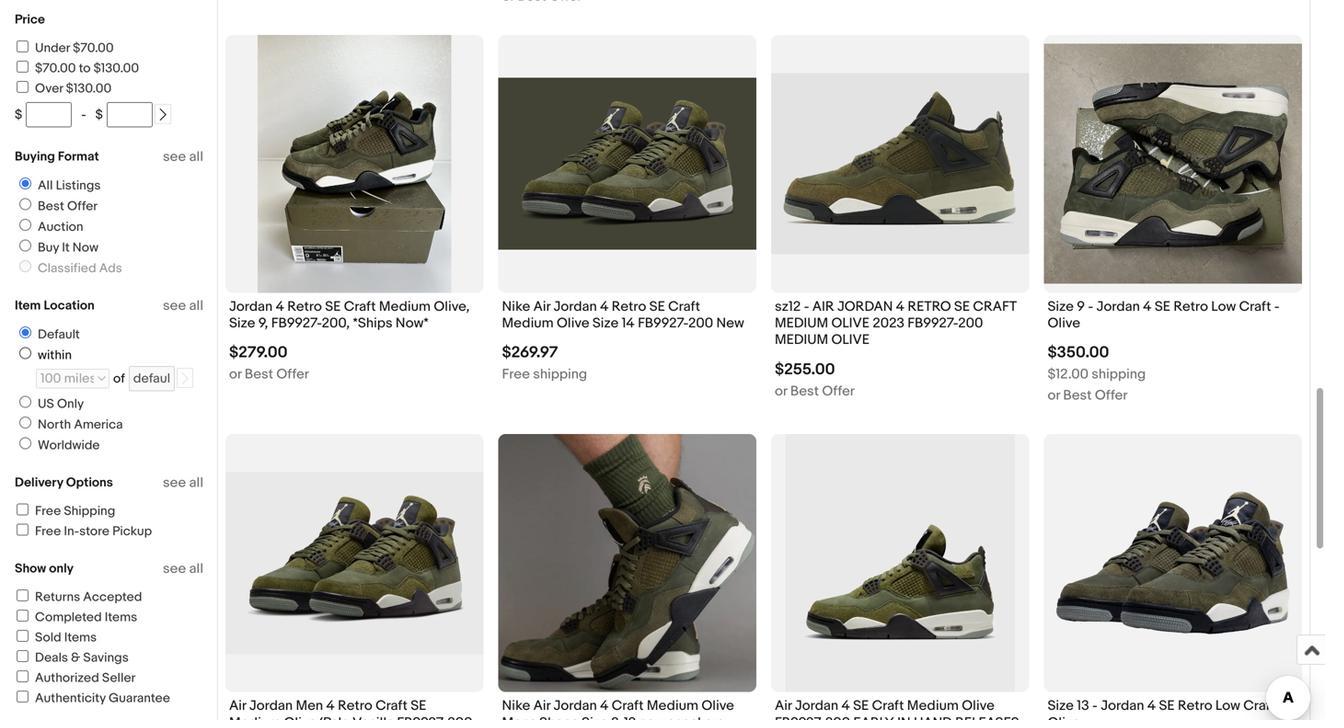 Task type: describe. For each thing, give the bounding box(es) containing it.
Buy It Now radio
[[19, 240, 31, 252]]

*ships
[[353, 315, 393, 332]]

deals & savings link
[[14, 651, 129, 667]]

ads
[[99, 261, 122, 277]]

2 medium from the top
[[775, 332, 829, 349]]

us
[[38, 397, 54, 412]]

now*
[[396, 315, 429, 332]]

see all for returns accepted
[[163, 561, 203, 578]]

se inside air jordan 4 se craft medium olive fb9927-200 early in hand release
[[854, 699, 869, 715]]

hand
[[914, 715, 953, 721]]

returns
[[35, 590, 80, 606]]

offer down listings
[[67, 199, 98, 215]]

best inside $279.00 or best offer
[[245, 367, 273, 383]]

auction
[[38, 220, 83, 235]]

or for $255.00
[[775, 383, 788, 400]]

offer inside $255.00 or best offer
[[823, 383, 855, 400]]

jordan 4 retro se craft medium olive, size 9, fb9927-200, *ships now* image
[[258, 35, 452, 293]]

see all button for returns accepted
[[163, 561, 203, 578]]

13
[[1078, 699, 1090, 715]]

buy it now link
[[12, 240, 102, 256]]

air jordan men 4 retro craft se medium olive/pale vanilla fb9927-20
[[229, 699, 473, 721]]

under $70.00 link
[[14, 41, 114, 56]]

All Listings radio
[[19, 178, 31, 190]]

fb9927- inside sz12 - air jordan 4 retro se craft medium olive 2023 fb9927-200 medium olive
[[908, 315, 959, 332]]

us only
[[38, 397, 84, 412]]

jordan 4 retro se craft medium olive, size 9, fb9927-200, *ships now*
[[229, 299, 470, 332]]

200 for $255.00
[[959, 315, 984, 332]]

12
[[624, 715, 636, 721]]

low for size 9 - jordan 4 se retro low craft - olive
[[1212, 299, 1237, 315]]

medium for air jordan 4 se craft medium olive fb9927-200 early in hand release
[[908, 699, 959, 715]]

Minimum Value text field
[[26, 102, 72, 128]]

retro inside nike air jordan 4 retro se craft medium olive size 14 fb9927-200 new
[[612, 299, 647, 315]]

size inside "size 9 - jordan 4 se retro low craft - olive"
[[1048, 299, 1074, 315]]

olive inside nike air jordan 4 retro se craft medium olive size 14 fb9927-200 new
[[557, 315, 590, 332]]

olive,
[[434, 299, 470, 315]]

jordan
[[838, 299, 893, 315]]

jordan inside nike air jordan 4 retro se craft medium olive size 14 fb9927-200 new
[[554, 299, 597, 315]]

see all for all listings
[[163, 149, 203, 165]]

free inside $269.97 free shipping
[[502, 367, 530, 383]]

over $130.00
[[35, 81, 112, 97]]

over $130.00 link
[[14, 81, 112, 97]]

completed
[[35, 610, 102, 626]]

authorized seller link
[[14, 671, 136, 687]]

us only link
[[12, 396, 88, 412]]

0 vertical spatial $130.00
[[94, 61, 139, 76]]

sz12 - air jordan 4 retro se craft medium olive 2023 fb9927-200 medium olive image
[[772, 73, 1030, 255]]

jordan inside air jordan 4 se craft medium olive fb9927-200 early in hand release
[[795, 699, 839, 715]]

default
[[38, 327, 80, 343]]

within radio
[[19, 348, 31, 360]]

air jordan men 4 retro craft se medium olive/pale vanilla fb9927-20 link
[[229, 699, 480, 721]]

all for all listings
[[189, 149, 203, 165]]

new
[[717, 315, 745, 332]]

Authenticity Guarantee checkbox
[[17, 691, 29, 703]]

format
[[58, 149, 99, 165]]

all
[[38, 178, 53, 194]]

2 olive from the top
[[832, 332, 870, 349]]

best offer
[[38, 199, 98, 215]]

9
[[1078, 299, 1086, 315]]

fb9927- inside air jordan men 4 retro craft se medium olive/pale vanilla fb9927-20
[[397, 715, 448, 721]]

free shipping link
[[14, 504, 115, 520]]

returns accepted link
[[14, 590, 142, 606]]

completed items
[[35, 610, 137, 626]]

Free In-store Pickup checkbox
[[17, 524, 29, 536]]

early
[[854, 715, 895, 721]]

see for free shipping
[[163, 475, 186, 492]]

north
[[38, 418, 71, 433]]

authenticity guarantee
[[35, 691, 170, 707]]

or for $279.00
[[229, 367, 242, 383]]

men
[[296, 699, 323, 715]]

sold items
[[35, 631, 97, 646]]

offer inside $279.00 or best offer
[[277, 367, 309, 383]]

air jordan 4 se craft medium olive fb9927-200 early in hand releases nov 18 mens image
[[786, 435, 1015, 693]]

size 13 - jordan 4 se retro low craft - olive
[[1048, 699, 1285, 721]]

go image
[[178, 373, 191, 386]]

seller
[[102, 671, 136, 687]]

200 for $269.97
[[689, 315, 714, 332]]

air jordan men 4 retro craft se medium olive/pale vanilla fb9927-200 size us 10. image
[[226, 473, 484, 655]]

craft inside nike air jordan 4 retro se craft medium olive size 14 fb9927-200 new
[[669, 299, 701, 315]]

auction link
[[12, 219, 87, 235]]

see all button for all listings
[[163, 149, 203, 165]]

size inside nike air jordan 4 retro se craft medium olive size 14 fb9927-200 new
[[593, 315, 619, 332]]

9,
[[259, 315, 268, 332]]

accepted
[[83, 590, 142, 606]]

Auction radio
[[19, 219, 31, 231]]

1 olive from the top
[[832, 315, 870, 332]]

$255.00
[[775, 360, 836, 380]]

delivery
[[15, 476, 63, 491]]

craft inside the jordan 4 retro se craft medium olive, size 9, fb9927-200, *ships now*
[[344, 299, 376, 315]]

medium for jordan 4 retro se craft medium olive, size 9, fb9927-200, *ships now*
[[379, 299, 431, 315]]

location
[[44, 298, 95, 314]]

Classified Ads radio
[[19, 261, 31, 273]]

fb9927- inside the jordan 4 retro se craft medium olive, size 9, fb9927-200, *ships now*
[[271, 315, 322, 332]]

shoes
[[540, 715, 579, 721]]

se inside sz12 - air jordan 4 retro se craft medium olive 2023 fb9927-200 medium olive
[[955, 299, 971, 315]]

200 inside air jordan 4 se craft medium olive fb9927-200 early in hand release
[[826, 715, 851, 721]]

all for returns accepted
[[189, 561, 203, 578]]

nike air jordan 4 craft medium olive mens shoes size 8-12 new sneakers link
[[502, 699, 753, 721]]

authorized seller
[[35, 671, 136, 687]]

store
[[79, 524, 110, 540]]

america
[[74, 418, 123, 433]]

north america link
[[12, 417, 127, 433]]

all listings link
[[12, 178, 104, 194]]

4 inside "size 9 - jordan 4 se retro low craft - olive"
[[1144, 299, 1152, 315]]

retro
[[908, 299, 952, 315]]

8-
[[611, 715, 624, 721]]

jordan inside nike air jordan 4 craft medium olive mens shoes size 8-12 new sneakers
[[554, 699, 597, 715]]

retro inside the jordan 4 retro se craft medium olive, size 9, fb9927-200, *ships now*
[[288, 299, 322, 315]]

nike air jordan 4 craft medium olive mens shoes size 8-12 new sneakers
[[502, 699, 735, 721]]

se inside nike air jordan 4 retro se craft medium olive size 14 fb9927-200 new
[[650, 299, 666, 315]]

shipping
[[64, 504, 115, 520]]

$70.00 to $130.00 link
[[14, 61, 139, 76]]

Completed Items checkbox
[[17, 610, 29, 622]]

classified ads
[[38, 261, 122, 277]]

returns accepted
[[35, 590, 142, 606]]

under $70.00
[[35, 41, 114, 56]]

items for sold items
[[64, 631, 97, 646]]

best inside $350.00 $12.00 shipping or best offer
[[1064, 388, 1092, 404]]

Returns Accepted checkbox
[[17, 590, 29, 602]]

shipping for $350.00
[[1092, 367, 1146, 383]]

new
[[639, 715, 665, 721]]

Maximum Value text field
[[107, 102, 153, 128]]

see all button for default
[[163, 298, 203, 314]]

$350.00
[[1048, 344, 1110, 363]]

nike air jordan 4 retro se craft medium olive size 14 fb9927-200 new link
[[502, 299, 753, 337]]

$255.00 or best offer
[[775, 360, 855, 400]]

nike air jordan 4 craft medium olive mens shoes size 8-12 new sneakers image
[[499, 435, 757, 693]]

se inside the jordan 4 retro se craft medium olive, size 9, fb9927-200, *ships now*
[[325, 299, 341, 315]]

olive inside air jordan 4 se craft medium olive fb9927-200 early in hand release
[[962, 699, 995, 715]]

olive/pale
[[284, 715, 350, 721]]

se inside "size 13 - jordan 4 se retro low craft - olive"
[[1160, 699, 1175, 715]]

options
[[66, 476, 113, 491]]

nike air jordan 4 retro se craft medium olive size 14 fb9927-200 new
[[502, 299, 745, 332]]

listings
[[56, 178, 101, 194]]

0 vertical spatial $70.00
[[73, 41, 114, 56]]

price
[[15, 12, 45, 28]]

best offer link
[[12, 198, 101, 215]]

buying format
[[15, 149, 99, 165]]

$279.00 or best offer
[[229, 344, 309, 383]]

to
[[79, 61, 91, 76]]

buy
[[38, 240, 59, 256]]

jordan inside "size 9 - jordan 4 se retro low craft - olive"
[[1097, 299, 1141, 315]]

free in-store pickup
[[35, 524, 152, 540]]

fb9927- inside nike air jordan 4 retro se craft medium olive size 14 fb9927-200 new
[[638, 315, 689, 332]]

nike for nike air jordan 4 retro se craft medium olive size 14 fb9927-200 new
[[502, 299, 531, 315]]

US Only radio
[[19, 396, 31, 408]]

default link
[[12, 327, 84, 343]]

in
[[898, 715, 911, 721]]

see all button for free shipping
[[163, 475, 203, 492]]

1 medium from the top
[[775, 315, 829, 332]]

free in-store pickup link
[[14, 524, 152, 540]]

North America radio
[[19, 417, 31, 429]]

4 inside nike air jordan 4 retro se craft medium olive size 14 fb9927-200 new
[[600, 299, 609, 315]]



Task type: vqa. For each thing, say whether or not it's contained in the screenshot.
the bottommost the 'eBay'
no



Task type: locate. For each thing, give the bounding box(es) containing it.
size inside the jordan 4 retro se craft medium olive, size 9, fb9927-200, *ships now*
[[229, 315, 255, 332]]

medium up "new"
[[647, 699, 699, 715]]

1 horizontal spatial or
[[775, 383, 788, 400]]

retro inside air jordan men 4 retro craft se medium olive/pale vanilla fb9927-20
[[338, 699, 373, 715]]

$269.97 free shipping
[[502, 344, 588, 383]]

olive
[[832, 315, 870, 332], [832, 332, 870, 349]]

2 nike from the top
[[502, 699, 531, 715]]

only
[[49, 562, 74, 577]]

medium up hand
[[908, 699, 959, 715]]

best down $255.00
[[791, 383, 819, 400]]

or inside $279.00 or best offer
[[229, 367, 242, 383]]

Worldwide radio
[[19, 438, 31, 450]]

1 vertical spatial $130.00
[[66, 81, 112, 97]]

size 13 - jordan 4 se retro low craft - olive image
[[1045, 473, 1303, 655]]

200 inside sz12 - air jordan 4 retro se craft medium olive 2023 fb9927-200 medium olive
[[959, 315, 984, 332]]

$269.97
[[502, 344, 558, 363]]

all
[[189, 149, 203, 165], [189, 298, 203, 314], [189, 475, 203, 492], [189, 561, 203, 578]]

default text field
[[129, 366, 175, 392]]

fb9927- right "14"
[[638, 315, 689, 332]]

or down the "$279.00"
[[229, 367, 242, 383]]

$70.00 to $130.00 checkbox
[[17, 61, 29, 73]]

Free Shipping checkbox
[[17, 504, 29, 516]]

nike for nike air jordan 4 craft medium olive mens shoes size 8-12 new sneakers
[[502, 699, 531, 715]]

best down $12.00
[[1064, 388, 1092, 404]]

size inside "size 13 - jordan 4 se retro low craft - olive"
[[1048, 699, 1074, 715]]

air
[[534, 299, 551, 315], [229, 699, 246, 715], [534, 699, 551, 715], [775, 699, 792, 715]]

all for default
[[189, 298, 203, 314]]

or inside $255.00 or best offer
[[775, 383, 788, 400]]

medium for nike air jordan 4 craft medium olive mens shoes size 8-12 new sneakers
[[647, 699, 699, 715]]

sz12
[[775, 299, 801, 315]]

Best Offer radio
[[19, 198, 31, 210]]

fb9927- right vanilla
[[397, 715, 448, 721]]

medium up $255.00
[[775, 332, 829, 349]]

$ for 'minimum value' text field
[[15, 107, 22, 123]]

offer down the "$279.00"
[[277, 367, 309, 383]]

2 vertical spatial free
[[35, 524, 61, 540]]

it
[[62, 240, 70, 256]]

14
[[622, 315, 635, 332]]

medium down sz12
[[775, 315, 829, 332]]

Default radio
[[19, 327, 31, 339]]

Over $130.00 checkbox
[[17, 81, 29, 93]]

medium
[[379, 299, 431, 315], [502, 315, 554, 332], [647, 699, 699, 715], [908, 699, 959, 715], [229, 715, 281, 721]]

item
[[15, 298, 41, 314]]

or inside $350.00 $12.00 shipping or best offer
[[1048, 388, 1061, 404]]

sold items link
[[14, 631, 97, 646]]

offer down $350.00
[[1096, 388, 1128, 404]]

$70.00 to $130.00
[[35, 61, 139, 76]]

1 nike from the top
[[502, 299, 531, 315]]

fb9927- inside air jordan 4 se craft medium olive fb9927-200 early in hand release
[[775, 715, 826, 721]]

deals & savings
[[35, 651, 129, 667]]

1 shipping from the left
[[533, 367, 588, 383]]

authenticity
[[35, 691, 106, 707]]

items up deals & savings on the bottom left of page
[[64, 631, 97, 646]]

sz12 - air jordan 4 retro se craft medium olive 2023 fb9927-200 medium olive link
[[775, 299, 1026, 353]]

buy it now
[[38, 240, 99, 256]]

medium inside the jordan 4 retro se craft medium olive, size 9, fb9927-200, *ships now*
[[379, 299, 431, 315]]

fb9927- down retro
[[908, 315, 959, 332]]

see for all listings
[[163, 149, 186, 165]]

size 9 - jordan 4 se retro low craft - olive link
[[1048, 299, 1299, 337]]

1 horizontal spatial items
[[105, 610, 137, 626]]

medium left olive/pale
[[229, 715, 281, 721]]

1 vertical spatial free
[[35, 504, 61, 520]]

$279.00
[[229, 344, 288, 363]]

savings
[[83, 651, 129, 667]]

se inside air jordan men 4 retro craft se medium olive/pale vanilla fb9927-20
[[411, 699, 427, 715]]

free
[[502, 367, 530, 383], [35, 504, 61, 520], [35, 524, 61, 540]]

sneakers
[[668, 715, 725, 721]]

size 9 - jordan 4 se retro low craft - olive
[[1048, 299, 1280, 332]]

$70.00 down the under
[[35, 61, 76, 76]]

200 inside nike air jordan 4 retro se craft medium olive size 14 fb9927-200 new
[[689, 315, 714, 332]]

craft inside "size 9 - jordan 4 se retro low craft - olive"
[[1240, 299, 1272, 315]]

air jordan 4 se craft medium olive fb9927-200 early in hand release link
[[775, 699, 1026, 721]]

deals
[[35, 651, 68, 667]]

200 left the early
[[826, 715, 851, 721]]

200 left new
[[689, 315, 714, 332]]

$70.00 up the $70.00 to $130.00 on the left top
[[73, 41, 114, 56]]

1 vertical spatial items
[[64, 631, 97, 646]]

of
[[113, 372, 125, 387]]

see all button
[[163, 149, 203, 165], [163, 298, 203, 314], [163, 475, 203, 492], [163, 561, 203, 578]]

or
[[229, 367, 242, 383], [775, 383, 788, 400], [1048, 388, 1061, 404]]

Under $70.00 checkbox
[[17, 41, 29, 52]]

1 vertical spatial low
[[1216, 699, 1241, 715]]

0 vertical spatial items
[[105, 610, 137, 626]]

shipping inside $350.00 $12.00 shipping or best offer
[[1092, 367, 1146, 383]]

$130.00 right to
[[94, 61, 139, 76]]

-
[[81, 107, 86, 123], [804, 299, 810, 315], [1089, 299, 1094, 315], [1275, 299, 1280, 315], [1093, 699, 1098, 715], [1279, 699, 1285, 715]]

nike air jordan 4 retro se craft medium olive size 14 fb9927-200 new image
[[499, 78, 757, 250]]

nike inside nike air jordan 4 craft medium olive mens shoes size 8-12 new sneakers
[[502, 699, 531, 715]]

shipping inside $269.97 free shipping
[[533, 367, 588, 383]]

vanilla
[[353, 715, 394, 721]]

0 vertical spatial low
[[1212, 299, 1237, 315]]

4 see all button from the top
[[163, 561, 203, 578]]

all for free shipping
[[189, 475, 203, 492]]

free right free shipping checkbox on the bottom left of page
[[35, 504, 61, 520]]

4 inside air jordan 4 se craft medium olive fb9927-200 early in hand release
[[842, 699, 851, 715]]

buying
[[15, 149, 55, 165]]

0 horizontal spatial or
[[229, 367, 242, 383]]

1 see from the top
[[163, 149, 186, 165]]

under
[[35, 41, 70, 56]]

0 horizontal spatial 200
[[689, 315, 714, 332]]

2 all from the top
[[189, 298, 203, 314]]

size left the '8-'
[[582, 715, 608, 721]]

craft inside nike air jordan 4 craft medium olive mens shoes size 8-12 new sneakers
[[612, 699, 644, 715]]

retro inside "size 9 - jordan 4 se retro low craft - olive"
[[1174, 299, 1209, 315]]

items down accepted
[[105, 610, 137, 626]]

$12.00
[[1048, 367, 1089, 383]]

2 see all button from the top
[[163, 298, 203, 314]]

olive inside "size 13 - jordan 4 se retro low craft - olive"
[[1048, 715, 1081, 721]]

size 9 - jordan 4 se retro low craft - olive image
[[1045, 44, 1303, 284]]

0 horizontal spatial shipping
[[533, 367, 588, 383]]

shipping down '$269.97'
[[533, 367, 588, 383]]

see for returns accepted
[[163, 561, 186, 578]]

3 see from the top
[[163, 475, 186, 492]]

only
[[57, 397, 84, 412]]

nike inside nike air jordan 4 retro se craft medium olive size 14 fb9927-200 new
[[502, 299, 531, 315]]

200,
[[322, 315, 350, 332]]

0 horizontal spatial items
[[64, 631, 97, 646]]

nike
[[502, 299, 531, 315], [502, 699, 531, 715]]

over
[[35, 81, 63, 97]]

$130.00
[[94, 61, 139, 76], [66, 81, 112, 97]]

1 horizontal spatial shipping
[[1092, 367, 1146, 383]]

items for completed items
[[105, 610, 137, 626]]

4 all from the top
[[189, 561, 203, 578]]

offer inside $350.00 $12.00 shipping or best offer
[[1096, 388, 1128, 404]]

craft inside air jordan 4 se craft medium olive fb9927-200 early in hand release
[[873, 699, 905, 715]]

free down '$269.97'
[[502, 367, 530, 383]]

air
[[813, 299, 835, 315]]

see all for default
[[163, 298, 203, 314]]

craft inside air jordan men 4 retro craft se medium olive/pale vanilla fb9927-20
[[376, 699, 408, 715]]

best up auction link
[[38, 199, 64, 215]]

1 see all button from the top
[[163, 149, 203, 165]]

200
[[689, 315, 714, 332], [959, 315, 984, 332], [826, 715, 851, 721]]

low for size 13 - jordan 4 se retro low craft - olive
[[1216, 699, 1241, 715]]

now
[[73, 240, 99, 256]]

size left 9
[[1048, 299, 1074, 315]]

worldwide
[[38, 438, 100, 454]]

guarantee
[[109, 691, 170, 707]]

show only
[[15, 562, 74, 577]]

2 see from the top
[[163, 298, 186, 314]]

2 $ from the left
[[95, 107, 103, 123]]

see for default
[[163, 298, 186, 314]]

nike up mens at the bottom of the page
[[502, 699, 531, 715]]

air inside air jordan 4 se craft medium olive fb9927-200 early in hand release
[[775, 699, 792, 715]]

completed items link
[[14, 610, 137, 626]]

see all for free shipping
[[163, 475, 203, 492]]

fb9927- left the early
[[775, 715, 826, 721]]

3 all from the top
[[189, 475, 203, 492]]

free shipping
[[35, 504, 115, 520]]

Authorized Seller checkbox
[[17, 671, 29, 683]]

medium inside nike air jordan 4 craft medium olive mens shoes size 8-12 new sneakers
[[647, 699, 699, 715]]

jordan 4 retro se craft medium olive, size 9, fb9927-200, *ships now* link
[[229, 299, 480, 337]]

4 see from the top
[[163, 561, 186, 578]]

200 down craft
[[959, 315, 984, 332]]

se inside "size 9 - jordan 4 se retro low craft - olive"
[[1155, 299, 1171, 315]]

shipping for $269.97
[[533, 367, 588, 383]]

olive inside "size 9 - jordan 4 se retro low craft - olive"
[[1048, 315, 1081, 332]]

1 vertical spatial $70.00
[[35, 61, 76, 76]]

classified
[[38, 261, 96, 277]]

2 horizontal spatial or
[[1048, 388, 1061, 404]]

medium up '$269.97'
[[502, 315, 554, 332]]

4 see all from the top
[[163, 561, 203, 578]]

see
[[163, 149, 186, 165], [163, 298, 186, 314], [163, 475, 186, 492], [163, 561, 186, 578]]

4 inside air jordan men 4 retro craft se medium olive/pale vanilla fb9927-20
[[326, 699, 335, 715]]

air inside air jordan men 4 retro craft se medium olive/pale vanilla fb9927-20
[[229, 699, 246, 715]]

size left 9,
[[229, 315, 255, 332]]

craft inside "size 13 - jordan 4 se retro low craft - olive"
[[1244, 699, 1276, 715]]

best inside $255.00 or best offer
[[791, 383, 819, 400]]

4 inside sz12 - air jordan 4 retro se craft medium olive 2023 fb9927-200 medium olive
[[896, 299, 905, 315]]

Deals & Savings checkbox
[[17, 651, 29, 663]]

$ for maximum value text field
[[95, 107, 103, 123]]

medium inside air jordan 4 se craft medium olive fb9927-200 early in hand release
[[908, 699, 959, 715]]

low inside "size 9 - jordan 4 se retro low craft - olive"
[[1212, 299, 1237, 315]]

4 inside nike air jordan 4 craft medium olive mens shoes size 8-12 new sneakers
[[600, 699, 609, 715]]

sz12 - air jordan 4 retro se craft medium olive 2023 fb9927-200 medium olive
[[775, 299, 1017, 349]]

size left "14"
[[593, 315, 619, 332]]

- inside sz12 - air jordan 4 retro se craft medium olive 2023 fb9927-200 medium olive
[[804, 299, 810, 315]]

best down the "$279.00"
[[245, 367, 273, 383]]

3 see all button from the top
[[163, 475, 203, 492]]

retro inside "size 13 - jordan 4 se retro low craft - olive"
[[1179, 699, 1213, 715]]

submit price range image
[[156, 108, 169, 121]]

4 inside "size 13 - jordan 4 se retro low craft - olive"
[[1148, 699, 1157, 715]]

jordan inside the jordan 4 retro se craft medium olive, size 9, fb9927-200, *ships now*
[[229, 299, 273, 315]]

medium inside nike air jordan 4 retro se craft medium olive size 14 fb9927-200 new
[[502, 315, 554, 332]]

air inside nike air jordan 4 retro se craft medium olive size 14 fb9927-200 new
[[534, 299, 551, 315]]

authorized
[[35, 671, 99, 687]]

$70.00
[[73, 41, 114, 56], [35, 61, 76, 76]]

0 vertical spatial free
[[502, 367, 530, 383]]

shipping down $350.00
[[1092, 367, 1146, 383]]

2 see all from the top
[[163, 298, 203, 314]]

1 $ from the left
[[15, 107, 22, 123]]

jordan inside air jordan men 4 retro craft se medium olive/pale vanilla fb9927-20
[[249, 699, 293, 715]]

low inside "size 13 - jordan 4 se retro low craft - olive"
[[1216, 699, 1241, 715]]

item location
[[15, 298, 95, 314]]

$ left maximum value text field
[[95, 107, 103, 123]]

3 see all from the top
[[163, 475, 203, 492]]

size left 13 at bottom
[[1048, 699, 1074, 715]]

all listings
[[38, 178, 101, 194]]

1 all from the top
[[189, 149, 203, 165]]

sold
[[35, 631, 61, 646]]

1 vertical spatial nike
[[502, 699, 531, 715]]

mens
[[502, 715, 537, 721]]

olive
[[557, 315, 590, 332], [1048, 315, 1081, 332], [702, 699, 735, 715], [962, 699, 995, 715], [1048, 715, 1081, 721]]

size inside nike air jordan 4 craft medium olive mens shoes size 8-12 new sneakers
[[582, 715, 608, 721]]

offer down $255.00
[[823, 383, 855, 400]]

air inside nike air jordan 4 craft medium olive mens shoes size 8-12 new sneakers
[[534, 699, 551, 715]]

1 horizontal spatial 200
[[826, 715, 851, 721]]

0 horizontal spatial $
[[15, 107, 22, 123]]

free for free in-store pickup
[[35, 524, 61, 540]]

or down $12.00
[[1048, 388, 1061, 404]]

jordan inside "size 13 - jordan 4 se retro low craft - olive"
[[1101, 699, 1145, 715]]

Sold Items checkbox
[[17, 631, 29, 643]]

$130.00 down the $70.00 to $130.00 on the left top
[[66, 81, 112, 97]]

1 horizontal spatial $
[[95, 107, 103, 123]]

low
[[1212, 299, 1237, 315], [1216, 699, 1241, 715]]

2 horizontal spatial 200
[[959, 315, 984, 332]]

worldwide link
[[12, 438, 104, 454]]

medium up the now*
[[379, 299, 431, 315]]

free for free shipping
[[35, 504, 61, 520]]

medium inside air jordan men 4 retro craft se medium olive/pale vanilla fb9927-20
[[229, 715, 281, 721]]

4 inside the jordan 4 retro se craft medium olive, size 9, fb9927-200, *ships now*
[[276, 299, 284, 315]]

fb9927- right 9,
[[271, 315, 322, 332]]

1 see all from the top
[[163, 149, 203, 165]]

nike up '$269.97'
[[502, 299, 531, 315]]

fb9927-
[[271, 315, 322, 332], [638, 315, 689, 332], [908, 315, 959, 332], [397, 715, 448, 721], [775, 715, 826, 721]]

free left in- in the bottom left of the page
[[35, 524, 61, 540]]

0 vertical spatial nike
[[502, 299, 531, 315]]

or down $255.00
[[775, 383, 788, 400]]

olive inside nike air jordan 4 craft medium olive mens shoes size 8-12 new sneakers
[[702, 699, 735, 715]]

$350.00 $12.00 shipping or best offer
[[1048, 344, 1146, 404]]

2 shipping from the left
[[1092, 367, 1146, 383]]

craft
[[974, 299, 1017, 315]]

$ down over $130.00 checkbox
[[15, 107, 22, 123]]

within
[[38, 348, 72, 364]]



